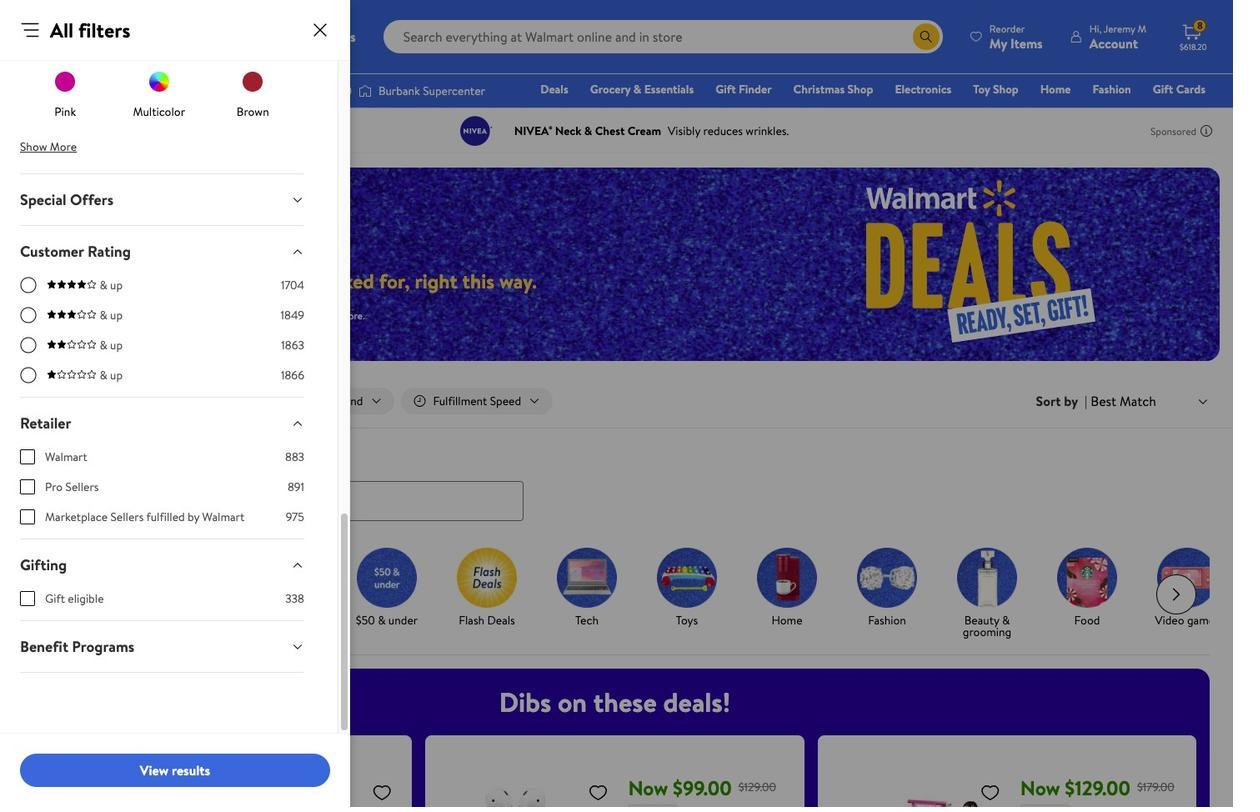 Task type: locate. For each thing, give the bounding box(es) containing it.
pro sellers
[[45, 479, 99, 495]]

1 now from the left
[[628, 774, 668, 802]]

they
[[282, 267, 320, 295]]

4 up from the top
[[110, 367, 123, 384]]

shop beauty and grooming. image
[[958, 548, 1018, 608]]

& up for 1863
[[100, 337, 123, 354]]

1 horizontal spatial now
[[1021, 774, 1061, 802]]

891
[[288, 479, 304, 495]]

everything
[[183, 267, 277, 295]]

gift inside 'all filters' dialog
[[45, 591, 65, 607]]

all filters up pink button
[[50, 16, 130, 44]]

all
[[50, 16, 74, 44], [52, 393, 65, 410]]

filters
[[78, 16, 130, 44], [68, 393, 97, 410]]

home down the home image
[[772, 612, 803, 629]]

gift
[[716, 81, 736, 98], [1153, 81, 1174, 98], [45, 591, 65, 607]]

2 out of 5 stars and up, 1863 items radio
[[20, 337, 37, 354]]

savings
[[88, 267, 152, 295]]

all inside dialog
[[50, 16, 74, 44]]

all up retailer
[[52, 393, 65, 410]]

0 horizontal spatial gift
[[45, 591, 65, 607]]

all up pink button
[[50, 16, 74, 44]]

& up for 1704
[[100, 277, 123, 294]]

1 horizontal spatial fashion link
[[1086, 80, 1139, 98]]

asked
[[325, 267, 374, 295]]

multicolor button
[[133, 67, 185, 120]]

0 horizontal spatial deals
[[20, 447, 56, 468]]

group
[[47, 749, 399, 807]]

customer rating option group
[[20, 277, 304, 397]]

walmart+ link
[[1149, 103, 1214, 122]]

1 horizontal spatial $129.00
[[1065, 774, 1131, 802]]

brown
[[237, 103, 269, 120]]

gift cards registry
[[1014, 81, 1206, 121]]

view
[[140, 761, 169, 780]]

filters inside 'all filters' dialog
[[78, 16, 130, 44]]

gift up 'get'
[[45, 591, 65, 607]]

up up the no
[[110, 277, 123, 294]]

up for 1704
[[110, 277, 123, 294]]

shop for toy shop
[[993, 81, 1019, 98]]

8 $618.20
[[1180, 19, 1207, 53]]

Search in deals search field
[[20, 481, 524, 521]]

home link
[[1033, 80, 1079, 98], [744, 548, 831, 629]]

now right "add to favorites list, barbie dreamhouse, 75+ pieces, pool party doll house with 3 story slide" icon
[[1021, 774, 1061, 802]]

while
[[33, 309, 58, 323]]

& up
[[100, 277, 123, 294], [100, 307, 123, 324], [100, 337, 123, 354], [100, 367, 123, 384]]

3 & up from the top
[[100, 337, 123, 354]]

1 out of 5 stars and up, 1866 items radio
[[20, 367, 37, 384]]

1 vertical spatial home
[[772, 612, 803, 629]]

1 horizontal spatial under
[[288, 612, 318, 629]]

under inside $25 & under link
[[288, 612, 318, 629]]

0 horizontal spatial under
[[187, 612, 217, 629]]

& up up last.
[[100, 277, 123, 294]]

deals up pro
[[20, 447, 56, 468]]

1 vertical spatial deals
[[20, 447, 56, 468]]

1 horizontal spatial by
[[188, 509, 199, 525]]

offers
[[70, 189, 114, 210]]

walmart black friday deals for days image
[[759, 168, 1220, 361], [33, 205, 340, 247]]

fashion down fashion image
[[868, 612, 907, 629]]

1 vertical spatial by
[[188, 509, 199, 525]]

sellers
[[66, 479, 99, 495], [110, 509, 144, 525]]

$179.00
[[1138, 779, 1175, 796]]

under right $10
[[187, 612, 217, 629]]

flash deals image
[[457, 548, 517, 608]]

home up registry link
[[1041, 81, 1071, 98]]

view results
[[140, 761, 210, 780]]

major savings on everything they asked for, right this way.
[[33, 267, 537, 295]]

gift for finder
[[716, 81, 736, 98]]

0 vertical spatial sellers
[[66, 479, 99, 495]]

deals link
[[533, 80, 576, 98]]

now right add to favorites list, apple airpods with charging case (2nd generation) image
[[628, 774, 668, 802]]

gift left cards
[[1153, 81, 1174, 98]]

under
[[187, 612, 217, 629], [288, 612, 318, 629], [389, 612, 418, 629]]

walmart up pro sellers
[[45, 449, 87, 465]]

special offers button
[[7, 174, 318, 225]]

0 vertical spatial home
[[1041, 81, 1071, 98]]

under right $50
[[389, 612, 418, 629]]

1863
[[281, 337, 304, 354]]

pink
[[54, 103, 76, 120]]

883
[[285, 449, 304, 465]]

on up checks.
[[156, 267, 178, 295]]

1 shop from the left
[[848, 81, 874, 98]]

by right fulfilled
[[188, 509, 199, 525]]

show more button
[[7, 133, 90, 160]]

by left "|"
[[1065, 392, 1079, 410]]

by right it
[[97, 612, 109, 629]]

1 vertical spatial fashion
[[868, 612, 907, 629]]

none checkbox inside retailer group
[[20, 510, 35, 525]]

1 horizontal spatial shop
[[993, 81, 1019, 98]]

sellers for pro
[[66, 479, 99, 495]]

$129.00 left $179.00
[[1065, 774, 1131, 802]]

fashion up the one debit
[[1093, 81, 1132, 98]]

|
[[1085, 392, 1088, 410]]

2 & up from the top
[[100, 307, 123, 324]]

up up all filters "button"
[[110, 367, 123, 384]]

deals right flash
[[487, 612, 515, 629]]

2 under from the left
[[288, 612, 318, 629]]

$129.00 inside 'now $99.00 $129.00'
[[739, 779, 777, 796]]

all filters inside dialog
[[50, 16, 130, 44]]

more
[[50, 138, 77, 155]]

pro
[[45, 479, 63, 495]]

shop left electronics link
[[848, 81, 874, 98]]

under for $50 & under
[[389, 612, 418, 629]]

beauty
[[965, 612, 1000, 629]]

0 horizontal spatial walmart
[[45, 449, 87, 465]]

0 vertical spatial filters
[[78, 16, 130, 44]]

3 under from the left
[[389, 612, 418, 629]]

0 vertical spatial fashion
[[1093, 81, 1132, 98]]

& left the no
[[100, 307, 107, 324]]

toy shop
[[974, 81, 1019, 98]]

shop
[[848, 81, 874, 98], [993, 81, 1019, 98]]

0 vertical spatial by
[[1065, 392, 1079, 410]]

in-store
[[154, 393, 194, 410]]

special
[[20, 189, 66, 210]]

1 horizontal spatial gift
[[716, 81, 736, 98]]

2 vertical spatial by
[[97, 612, 109, 629]]

1 vertical spatial filters
[[68, 393, 97, 410]]

grocery & essentials
[[590, 81, 694, 98]]

one debit
[[1078, 104, 1135, 121]]

food link
[[1044, 548, 1131, 629]]

video
[[1155, 612, 1185, 629]]

None checkbox
[[20, 450, 35, 465], [20, 480, 35, 495], [20, 591, 35, 606], [20, 450, 35, 465], [20, 480, 35, 495], [20, 591, 35, 606]]

deals left grocery
[[541, 81, 569, 98]]

shop inside toy shop link
[[993, 81, 1019, 98]]

sellers right pro
[[66, 479, 99, 495]]

$129.00 right $99.00
[[739, 779, 777, 796]]

1 vertical spatial home link
[[744, 548, 831, 629]]

under inside $10 & under link
[[187, 612, 217, 629]]

1 under from the left
[[187, 612, 217, 629]]

0 horizontal spatial christmas
[[61, 624, 112, 640]]

$10 & under link
[[143, 548, 230, 629]]

2 horizontal spatial by
[[1065, 392, 1079, 410]]

2 now from the left
[[1021, 774, 1061, 802]]

up down the no
[[110, 337, 123, 354]]

0 horizontal spatial now
[[628, 774, 668, 802]]

filters up pink button
[[78, 16, 130, 44]]

1866
[[281, 367, 304, 384]]

walmart right fulfilled
[[202, 509, 245, 525]]

by
[[1065, 392, 1079, 410], [188, 509, 199, 525], [97, 612, 109, 629]]

$10 & under
[[157, 612, 217, 629]]

0 vertical spatial all filters
[[50, 16, 130, 44]]

major
[[33, 267, 84, 295]]

& inside beauty & grooming
[[1003, 612, 1010, 629]]

2 vertical spatial deals
[[487, 612, 515, 629]]

2 horizontal spatial gift
[[1153, 81, 1174, 98]]

& right grocery
[[634, 81, 642, 98]]

christmas
[[794, 81, 845, 98], [61, 624, 112, 640]]

shop twenty-five dollars and under. image
[[257, 548, 317, 608]]

get it by christmas link
[[43, 548, 130, 641]]

on right "dibs"
[[558, 684, 587, 720]]

under inside $50 & under link
[[389, 612, 418, 629]]

1 vertical spatial all filters
[[52, 393, 97, 410]]

customer rating button
[[7, 226, 318, 277]]

filters up retailer
[[68, 393, 97, 410]]

marketplace
[[45, 509, 108, 525]]

2 up from the top
[[110, 307, 123, 324]]

tech
[[576, 612, 599, 629]]

1 horizontal spatial sellers
[[110, 509, 144, 525]]

& up up all filters "button"
[[100, 367, 123, 384]]

1 vertical spatial sellers
[[110, 509, 144, 525]]

now
[[628, 774, 668, 802], [1021, 774, 1061, 802]]

way.
[[500, 267, 537, 295]]

one debit link
[[1071, 103, 1142, 122]]

1 vertical spatial on
[[558, 684, 587, 720]]

close panel image
[[310, 20, 330, 40]]

now $129.00 $179.00
[[1021, 774, 1175, 802]]

gift inside gift cards registry
[[1153, 81, 1174, 98]]

3 up from the top
[[110, 337, 123, 354]]

all filters up retailer
[[52, 393, 97, 410]]

brown button
[[237, 67, 269, 120]]

None checkbox
[[20, 510, 35, 525]]

& right $10
[[176, 612, 184, 629]]

now $99.00 $129.00
[[628, 774, 777, 802]]

fashion image
[[857, 548, 917, 608]]

1 vertical spatial all
[[52, 393, 65, 410]]

0 vertical spatial fashion link
[[1086, 80, 1139, 98]]

under for $25 & under
[[288, 612, 318, 629]]

& up left rain
[[100, 307, 123, 324]]

0 horizontal spatial on
[[156, 267, 178, 295]]

gift for cards
[[1153, 81, 1174, 98]]

christmas shop link
[[786, 80, 881, 98]]

1 horizontal spatial fashion
[[1093, 81, 1132, 98]]

add to favorites list, barbie dreamhouse, 75+ pieces, pool party doll house with 3 story slide image
[[981, 782, 1001, 803]]

4 & up from the top
[[100, 367, 123, 384]]

0 horizontal spatial by
[[97, 612, 109, 629]]

2 horizontal spatial deals
[[541, 81, 569, 98]]

up left rain
[[110, 307, 123, 324]]

gifting button
[[7, 540, 318, 591]]

0 horizontal spatial $129.00
[[739, 779, 777, 796]]

1 up from the top
[[110, 277, 123, 294]]

0 vertical spatial all
[[50, 16, 74, 44]]

on
[[156, 267, 178, 295], [558, 684, 587, 720]]

retailer button
[[7, 398, 318, 449]]

0 vertical spatial home link
[[1033, 80, 1079, 98]]

fulfilled
[[146, 509, 185, 525]]

store
[[168, 393, 194, 410]]

video games link
[[1144, 548, 1231, 629]]

show
[[20, 138, 47, 155]]

shop inside christmas shop link
[[848, 81, 874, 98]]

shop right 'toy'
[[993, 81, 1019, 98]]

0 horizontal spatial sellers
[[66, 479, 99, 495]]

0 vertical spatial on
[[156, 267, 178, 295]]

get gifts in time for christmas. image
[[57, 548, 117, 608]]

under down 338
[[288, 612, 318, 629]]

2 horizontal spatial under
[[389, 612, 418, 629]]

christmas shop
[[794, 81, 874, 98]]

0 horizontal spatial home link
[[744, 548, 831, 629]]

1 & up from the top
[[100, 277, 123, 294]]

up for 1863
[[110, 337, 123, 354]]

1 horizontal spatial christmas
[[794, 81, 845, 98]]

all filters
[[50, 16, 130, 44], [52, 393, 97, 410]]

sellers left fulfilled
[[110, 509, 144, 525]]

$25 & under link
[[244, 548, 330, 629]]

0 horizontal spatial fashion
[[868, 612, 907, 629]]

grocery
[[590, 81, 631, 98]]

0 horizontal spatial shop
[[848, 81, 874, 98]]

& right the beauty
[[1003, 612, 1010, 629]]

essentials
[[644, 81, 694, 98]]

gift left finder on the right top
[[716, 81, 736, 98]]

dibs on these deals!
[[499, 684, 731, 720]]

not
[[260, 309, 274, 323]]

in-store button
[[122, 388, 212, 415]]

multicolor
[[133, 103, 185, 120]]

0 horizontal spatial fashion link
[[844, 548, 931, 629]]

& up down last.
[[100, 337, 123, 354]]

1 vertical spatial walmart
[[202, 509, 245, 525]]

2 shop from the left
[[993, 81, 1019, 98]]



Task type: vqa. For each thing, say whether or not it's contained in the screenshot.
$25 & under
yes



Task type: describe. For each thing, give the bounding box(es) containing it.
1 horizontal spatial walmart
[[202, 509, 245, 525]]

pink button
[[50, 67, 80, 120]]

items
[[214, 309, 237, 323]]

1 horizontal spatial deals
[[487, 612, 515, 629]]

shop video games. image
[[1158, 548, 1218, 608]]

supplies
[[60, 309, 94, 323]]

customer
[[20, 241, 84, 262]]

beauty & grooming
[[963, 612, 1012, 640]]

sort
[[1036, 392, 1061, 410]]

& up for 1849
[[100, 307, 123, 324]]

sort by |
[[1036, 392, 1088, 410]]

now for now $99.00
[[628, 774, 668, 802]]

Deals search field
[[0, 447, 1234, 521]]

color group
[[20, 0, 304, 127]]

show more
[[20, 138, 77, 155]]

$99.00
[[673, 774, 732, 802]]

programs
[[72, 636, 134, 657]]

in-
[[154, 393, 168, 410]]

0 vertical spatial deals
[[541, 81, 569, 98]]

all filters button
[[20, 388, 116, 415]]

by inside sort and filter section element
[[1065, 392, 1079, 410]]

electronics link
[[888, 80, 959, 98]]

toy
[[974, 81, 991, 98]]

one
[[1078, 104, 1103, 121]]

1 horizontal spatial home link
[[1033, 80, 1079, 98]]

get
[[65, 612, 84, 629]]

by inside retailer group
[[188, 509, 199, 525]]

shop toys. image
[[657, 548, 717, 608]]

benefit programs button
[[7, 621, 318, 672]]

8
[[1198, 19, 1203, 33]]

all filters dialog
[[0, 0, 350, 807]]

gift cards link
[[1146, 80, 1214, 98]]

& down last.
[[100, 337, 107, 354]]

deals inside search field
[[20, 447, 56, 468]]

benefit programs
[[20, 636, 134, 657]]

4 out of 5 stars and up, 1704 items radio
[[20, 277, 37, 294]]

0 horizontal spatial home
[[772, 612, 803, 629]]

toys link
[[644, 548, 731, 629]]

& right $25
[[277, 612, 285, 629]]

3 out of 5 stars and up, 1849 items radio
[[20, 307, 37, 324]]

1 horizontal spatial home
[[1041, 81, 1071, 98]]

debit
[[1106, 104, 1135, 121]]

0 horizontal spatial walmart black friday deals for days image
[[33, 205, 340, 247]]

customer rating
[[20, 241, 131, 262]]

search image
[[33, 494, 47, 507]]

1704
[[281, 277, 304, 294]]

& up for 1866
[[100, 367, 123, 384]]

sponsored
[[1151, 124, 1197, 138]]

results
[[172, 761, 210, 780]]

walmart image
[[27, 23, 135, 50]]

gift for eligible
[[45, 591, 65, 607]]

next slide for chipmodulewithimages list image
[[1157, 574, 1197, 614]]

by inside get it by christmas
[[97, 612, 109, 629]]

grocery & essentials link
[[583, 80, 702, 98]]

$25 & under
[[256, 612, 318, 629]]

retailer
[[20, 413, 71, 434]]

right
[[415, 267, 458, 295]]

shop food image
[[1058, 548, 1118, 608]]

food
[[1075, 612, 1100, 629]]

Walmart Site-Wide search field
[[383, 20, 943, 53]]

up for 1866
[[110, 367, 123, 384]]

walmart+
[[1156, 104, 1206, 121]]

video games
[[1155, 612, 1220, 629]]

shop for christmas shop
[[848, 81, 874, 98]]

dibs
[[499, 684, 552, 720]]

while supplies last. no rain checks. select items may not be available in-store.
[[33, 309, 365, 323]]

Search search field
[[383, 20, 943, 53]]

deals!
[[663, 684, 731, 720]]

338
[[285, 591, 304, 607]]

all inside "button"
[[52, 393, 65, 410]]

$618.20
[[1180, 41, 1207, 53]]

flash
[[459, 612, 485, 629]]

& up all filters "button"
[[100, 367, 107, 384]]

be
[[277, 309, 288, 323]]

shop tech. image
[[557, 548, 617, 608]]

it
[[87, 612, 94, 629]]

retailer group
[[20, 449, 304, 539]]

1 vertical spatial fashion link
[[844, 548, 931, 629]]

up for 1849
[[110, 307, 123, 324]]

select
[[184, 309, 211, 323]]

electronics
[[895, 81, 952, 98]]

sellers for marketplace
[[110, 509, 144, 525]]

this
[[463, 267, 495, 295]]

flash deals link
[[444, 548, 530, 629]]

0 vertical spatial christmas
[[794, 81, 845, 98]]

beauty & grooming link
[[944, 548, 1031, 641]]

all filters inside all filters "button"
[[52, 393, 97, 410]]

cards
[[1177, 81, 1206, 98]]

gift finder
[[716, 81, 772, 98]]

flash deals
[[459, 612, 515, 629]]

1 vertical spatial christmas
[[61, 624, 112, 640]]

registry link
[[1006, 103, 1064, 122]]

sort and filter section element
[[0, 374, 1234, 428]]

special offers
[[20, 189, 114, 210]]

$50 & under
[[356, 612, 418, 629]]

add to favorites list, apple airpods with charging case (2nd generation) image
[[588, 782, 608, 803]]

$50
[[356, 612, 375, 629]]

0 vertical spatial walmart
[[45, 449, 87, 465]]

now for now $129.00
[[1021, 774, 1061, 802]]

get it by christmas
[[61, 612, 112, 640]]

toy shop link
[[966, 80, 1027, 98]]

add to favorites list, frigidaire 26 lb retro bullet ice maker, silver, efic128 image
[[372, 782, 392, 803]]

filters inside all filters "button"
[[68, 393, 97, 410]]

eligible
[[68, 591, 104, 607]]

store.
[[340, 309, 365, 323]]

gift finder link
[[708, 80, 780, 98]]

1 horizontal spatial on
[[558, 684, 587, 720]]

under for $10 & under
[[187, 612, 217, 629]]

1 horizontal spatial walmart black friday deals for days image
[[759, 168, 1220, 361]]

these
[[594, 684, 657, 720]]

shop fifty dollars and under. image
[[357, 548, 417, 608]]

$50 & under link
[[344, 548, 430, 629]]

home image
[[757, 548, 817, 608]]

$25
[[256, 612, 275, 629]]

& up last.
[[100, 277, 107, 294]]

in-
[[329, 309, 341, 323]]

1849
[[281, 307, 304, 324]]

available
[[290, 309, 327, 323]]

may
[[240, 309, 257, 323]]

rating
[[88, 241, 131, 262]]

& right $50
[[378, 612, 386, 629]]



